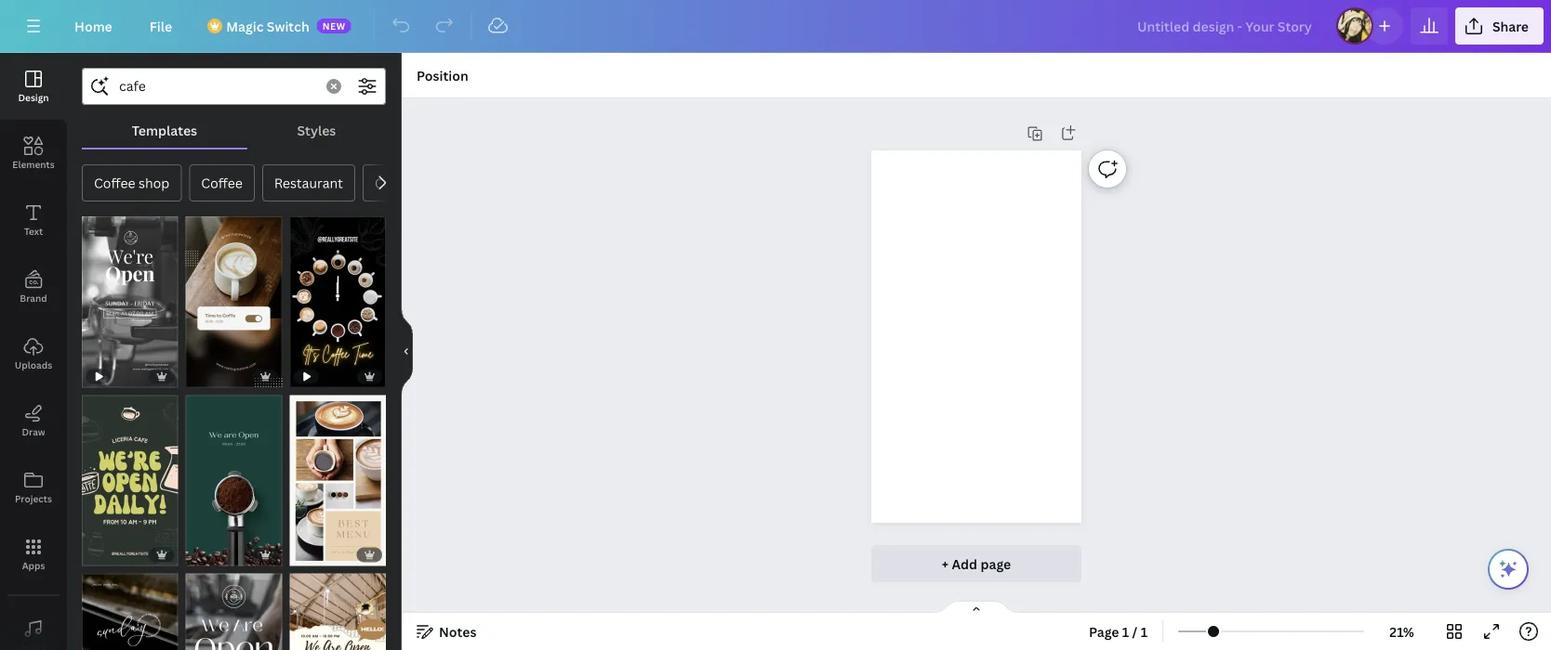 Task type: describe. For each thing, give the bounding box(es) containing it.
templates
[[132, 121, 197, 139]]

share button
[[1455, 7, 1544, 45]]

brand
[[20, 292, 47, 305]]

coffee time cafe minimal instagram story group
[[186, 206, 282, 388]]

design
[[18, 91, 49, 104]]

coffee button
[[189, 165, 255, 202]]

Design title text field
[[1122, 7, 1329, 45]]

design button
[[0, 53, 67, 120]]

draw
[[22, 426, 45, 438]]

brown new café we are open photography modern furniture instagram story image
[[290, 574, 386, 651]]

text
[[24, 225, 43, 238]]

styles
[[297, 121, 336, 139]]

green and white illustration cafe opening hours information instagram story image
[[82, 395, 178, 567]]

minimalist cafe promo your story image
[[82, 574, 178, 651]]

we are open story for coffe shop and cafe group
[[186, 384, 282, 567]]

apps
[[22, 560, 45, 572]]

coffee for coffee
[[201, 174, 243, 192]]

brand button
[[0, 254, 67, 321]]

cinematic video  we are  open  cafe your story group
[[186, 563, 282, 651]]

text button
[[0, 187, 67, 254]]

add
[[952, 556, 977, 573]]

projects button
[[0, 455, 67, 522]]

beige minimalist rectangular menu collage cafe your story group
[[290, 384, 386, 567]]

hide image
[[401, 307, 413, 397]]

home link
[[60, 7, 127, 45]]

elements
[[12, 158, 55, 171]]

coffee shop
[[94, 174, 170, 192]]

templates button
[[82, 113, 247, 148]]

draw button
[[0, 388, 67, 455]]

we are open story for coffe shop and cafe image
[[186, 395, 282, 567]]

side panel tab list
[[0, 53, 67, 651]]

+ add page
[[942, 556, 1011, 573]]

coffee logos
[[375, 174, 453, 192]]

show pages image
[[932, 601, 1021, 616]]

logos
[[419, 174, 453, 192]]

minimalist cafe promo your story group
[[82, 563, 178, 651]]

position
[[417, 66, 468, 84]]

uploads button
[[0, 321, 67, 388]]

coffee shop button
[[82, 165, 182, 202]]

2 1 from the left
[[1141, 624, 1148, 641]]

page 1 / 1
[[1089, 624, 1148, 641]]

restaurant button
[[262, 165, 355, 202]]

apps button
[[0, 522, 67, 589]]



Task type: locate. For each thing, give the bounding box(es) containing it.
1
[[1122, 624, 1129, 641], [1141, 624, 1148, 641]]

page
[[1089, 624, 1119, 641]]

1 right /
[[1141, 624, 1148, 641]]

beige minimalist rectangular menu collage cafe your story image
[[290, 395, 386, 567]]

brown new café we are open photography modern furniture instagram story group
[[290, 563, 386, 651]]

1 left /
[[1122, 624, 1129, 641]]

2 coffee from the left
[[201, 174, 243, 192]]

/
[[1132, 624, 1138, 641]]

restaurant
[[274, 174, 343, 192]]

21% button
[[1372, 617, 1432, 647]]

switch
[[267, 17, 309, 35]]

file button
[[135, 7, 187, 45]]

+
[[942, 556, 949, 573]]

notes
[[439, 624, 477, 641]]

1 horizontal spatial coffee
[[201, 174, 243, 192]]

1 1 from the left
[[1122, 624, 1129, 641]]

coffee left logos
[[375, 174, 416, 192]]

styles button
[[247, 113, 386, 148]]

0 horizontal spatial coffee
[[94, 174, 135, 192]]

magic
[[226, 17, 264, 35]]

2 horizontal spatial coffee
[[375, 174, 416, 192]]

position button
[[409, 60, 476, 90]]

page
[[981, 556, 1011, 573]]

coffee right shop
[[201, 174, 243, 192]]

coffee logos button
[[363, 165, 465, 202]]

coffee time cafe minimal instagram story image
[[186, 217, 282, 388]]

shop
[[139, 174, 170, 192]]

notes button
[[409, 617, 484, 647]]

canva assistant image
[[1497, 559, 1519, 581]]

Use 5+ words to describe... search field
[[119, 69, 315, 104]]

magic switch
[[226, 17, 309, 35]]

new
[[322, 20, 346, 32]]

coffee left shop
[[94, 174, 135, 192]]

1 horizontal spatial 1
[[1141, 624, 1148, 641]]

file
[[149, 17, 172, 35]]

coffee for coffee logos
[[375, 174, 416, 192]]

coffee for coffee shop
[[94, 174, 135, 192]]

3 coffee from the left
[[375, 174, 416, 192]]

cinematic video we're open coffe cafe instagram story group
[[82, 206, 178, 388]]

instagram story it's coffee time with clock, cups and neon for coffee shop and cafe black animated group
[[290, 206, 386, 388]]

elements button
[[0, 120, 67, 187]]

main menu bar
[[0, 0, 1551, 53]]

home
[[74, 17, 112, 35]]

+ add page button
[[872, 546, 1081, 583]]

projects
[[15, 493, 52, 505]]

21%
[[1390, 624, 1414, 641]]

0 horizontal spatial 1
[[1122, 624, 1129, 641]]

1 coffee from the left
[[94, 174, 135, 192]]

uploads
[[15, 359, 52, 372]]

green and white illustration cafe opening hours information instagram story group
[[82, 384, 178, 567]]

coffee
[[94, 174, 135, 192], [201, 174, 243, 192], [375, 174, 416, 192]]

share
[[1492, 17, 1529, 35]]



Task type: vqa. For each thing, say whether or not it's contained in the screenshot.
list at the left of page
no



